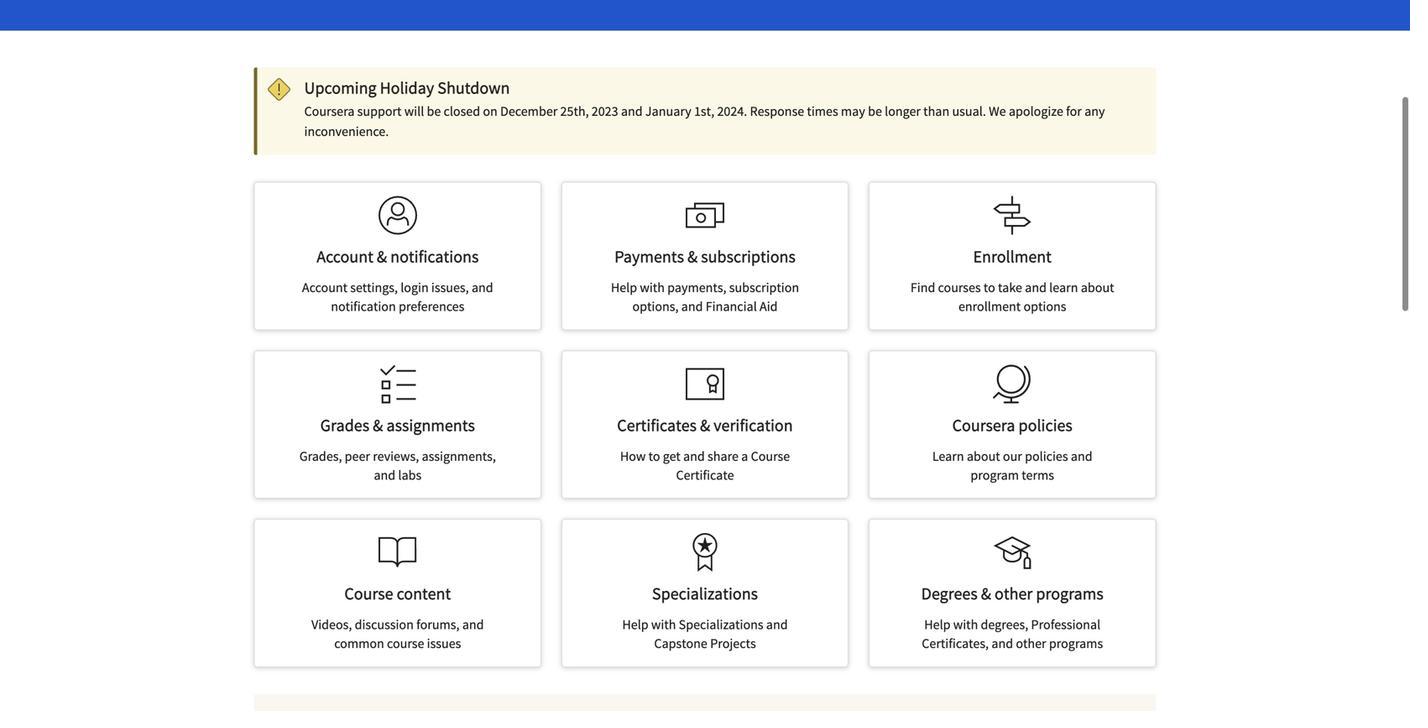 Task type: describe. For each thing, give the bounding box(es) containing it.
and inside find courses to take and learn about enrollment options
[[1025, 279, 1047, 296]]

aid
[[760, 298, 778, 315]]

coursera policies image
[[993, 365, 1032, 403]]

than
[[924, 103, 950, 120]]

coursera policies
[[953, 415, 1073, 436]]

certificates
[[617, 415, 697, 436]]

enrollment
[[973, 246, 1052, 267]]

videos, discussion forums, and common course issues
[[311, 616, 484, 652]]

account & notifications image
[[378, 196, 417, 235]]

payments,
[[668, 279, 727, 296]]

1st,
[[694, 103, 715, 120]]

forums,
[[416, 616, 460, 633]]

capstone
[[654, 635, 708, 652]]

to inside how to get and share a course certificate
[[649, 448, 660, 465]]

& for degrees
[[981, 583, 991, 604]]

upcoming holiday shutdown coursera support will be closed on december 25th, 2023 and january 1st, 2024.  response times may be longer than usual. we apologize for any inconvenience.
[[304, 77, 1105, 140]]

peer
[[345, 448, 370, 465]]

and inside account settings, login issues, and notification preferences
[[472, 279, 493, 296]]

longer
[[885, 103, 921, 120]]

enrollment
[[959, 298, 1021, 315]]

certificates,
[[922, 635, 989, 652]]

& for payments
[[688, 246, 698, 267]]

shutdown
[[438, 77, 510, 98]]

our
[[1003, 448, 1022, 465]]

other inside help with degrees, professional certificates, and other programs
[[1016, 635, 1047, 652]]

0 vertical spatial specializations
[[652, 583, 758, 604]]

issues
[[427, 635, 461, 652]]

and inside the grades, peer reviews, assignments, and labs
[[374, 467, 396, 483]]

labs
[[398, 467, 422, 483]]

about inside find courses to take and learn about enrollment options
[[1081, 279, 1115, 296]]

content
[[397, 583, 451, 604]]

assignments,
[[422, 448, 496, 465]]

course
[[387, 635, 424, 652]]

coursera inside upcoming holiday shutdown coursera support will be closed on december 25th, 2023 and january 1st, 2024.  response times may be longer than usual. we apologize for any inconvenience.
[[304, 103, 355, 120]]

find courses to take and learn about enrollment options
[[911, 279, 1115, 315]]

specializations inside help with specializations and capstone projects
[[679, 616, 764, 633]]

degrees & other programs
[[922, 583, 1104, 604]]

specializations image
[[686, 533, 725, 572]]

will
[[404, 103, 424, 120]]

help with degrees, professional certificates, and other programs
[[922, 616, 1103, 652]]

learn about our policies and program terms
[[933, 448, 1093, 483]]

grades
[[320, 415, 369, 436]]

inconvenience.
[[304, 123, 389, 140]]

learn
[[1050, 279, 1078, 296]]

and inside help with specializations and capstone projects
[[766, 616, 788, 633]]

financial
[[706, 298, 757, 315]]

account for account & notifications
[[317, 246, 373, 267]]

grades, peer reviews, assignments, and labs
[[299, 448, 496, 483]]

videos,
[[311, 616, 352, 633]]

course content image
[[378, 533, 417, 572]]

terms
[[1022, 467, 1054, 483]]

login
[[401, 279, 429, 296]]

1 vertical spatial course
[[344, 583, 393, 604]]

with for degrees & other programs
[[954, 616, 978, 633]]

degrees & other programs image
[[993, 533, 1032, 572]]

account settings, login issues, and notification preferences
[[302, 279, 493, 315]]

support
[[357, 103, 402, 120]]

account & notifications
[[317, 246, 479, 267]]

courses
[[938, 279, 981, 296]]

& for certificates
[[700, 415, 710, 436]]

preferences
[[399, 298, 465, 315]]

payments
[[615, 246, 684, 267]]

program
[[971, 467, 1019, 483]]

subscription
[[729, 279, 799, 296]]

enrollment image
[[993, 196, 1032, 235]]

grades,
[[299, 448, 342, 465]]

and inside the learn about our policies and program terms
[[1071, 448, 1093, 465]]

common
[[334, 635, 384, 652]]

1 be from the left
[[427, 103, 441, 120]]

notifications
[[391, 246, 479, 267]]

degrees,
[[981, 616, 1029, 633]]

certificates & verification image
[[686, 365, 725, 403]]

& for grades
[[373, 415, 383, 436]]

a
[[741, 448, 748, 465]]

certificates & verification
[[617, 415, 793, 436]]

get
[[663, 448, 681, 465]]

we
[[989, 103, 1006, 120]]

issues,
[[431, 279, 469, 296]]

find
[[911, 279, 936, 296]]

how to get and share a course certificate
[[620, 448, 790, 483]]



Task type: locate. For each thing, give the bounding box(es) containing it.
to left get
[[649, 448, 660, 465]]

1 horizontal spatial be
[[868, 103, 882, 120]]

1 vertical spatial account
[[302, 279, 348, 296]]

programs down the professional
[[1049, 635, 1103, 652]]

options
[[1024, 298, 1067, 315]]

& up degrees,
[[981, 583, 991, 604]]

help
[[611, 279, 637, 296], [622, 616, 649, 633], [924, 616, 951, 633]]

policies up our
[[1019, 415, 1073, 436]]

with
[[640, 279, 665, 296], [651, 616, 676, 633], [954, 616, 978, 633]]

and inside videos, discussion forums, and common course issues
[[462, 616, 484, 633]]

degrees
[[922, 583, 978, 604]]

help inside help with payments, subscription options, and financial aid
[[611, 279, 637, 296]]

other
[[995, 583, 1033, 604], [1016, 635, 1047, 652]]

course up discussion
[[344, 583, 393, 604]]

specializations up help with specializations and capstone projects
[[652, 583, 758, 604]]

account for account settings, login issues, and notification preferences
[[302, 279, 348, 296]]

specializations
[[652, 583, 758, 604], [679, 616, 764, 633]]

1 vertical spatial policies
[[1025, 448, 1068, 465]]

1 horizontal spatial to
[[984, 279, 996, 296]]

&
[[377, 246, 387, 267], [688, 246, 698, 267], [373, 415, 383, 436], [700, 415, 710, 436], [981, 583, 991, 604]]

0 horizontal spatial be
[[427, 103, 441, 120]]

to inside find courses to take and learn about enrollment options
[[984, 279, 996, 296]]

1 vertical spatial specializations
[[679, 616, 764, 633]]

account
[[317, 246, 373, 267], [302, 279, 348, 296]]

how
[[620, 448, 646, 465]]

account inside account settings, login issues, and notification preferences
[[302, 279, 348, 296]]

policies inside the learn about our policies and program terms
[[1025, 448, 1068, 465]]

times
[[807, 103, 838, 120]]

1 vertical spatial programs
[[1049, 635, 1103, 652]]

about
[[1081, 279, 1115, 296], [967, 448, 1000, 465]]

25th,
[[560, 103, 589, 120]]

help for specializations
[[622, 616, 649, 633]]

with up certificates,
[[954, 616, 978, 633]]

with inside help with specializations and capstone projects
[[651, 616, 676, 633]]

& up share
[[700, 415, 710, 436]]

& up settings,
[[377, 246, 387, 267]]

0 vertical spatial about
[[1081, 279, 1115, 296]]

notification
[[331, 298, 396, 315]]

0 horizontal spatial course
[[344, 583, 393, 604]]

for
[[1066, 103, 1082, 120]]

& for account
[[377, 246, 387, 267]]

coursera up our
[[953, 415, 1015, 436]]

and inside help with payments, subscription options, and financial aid
[[681, 298, 703, 315]]

projects
[[710, 635, 756, 652]]

0 vertical spatial course
[[751, 448, 790, 465]]

1 horizontal spatial course
[[751, 448, 790, 465]]

course content
[[344, 583, 451, 604]]

help with payments, subscription options, and financial aid
[[611, 279, 799, 315]]

with up capstone
[[651, 616, 676, 633]]

reviews,
[[373, 448, 419, 465]]

december
[[500, 103, 558, 120]]

take
[[998, 279, 1022, 296]]

professional
[[1031, 616, 1101, 633]]

programs inside help with degrees, professional certificates, and other programs
[[1049, 635, 1103, 652]]

subscriptions
[[701, 246, 796, 267]]

holiday
[[380, 77, 434, 98]]

about up program
[[967, 448, 1000, 465]]

any
[[1085, 103, 1105, 120]]

settings,
[[350, 279, 398, 296]]

1 horizontal spatial about
[[1081, 279, 1115, 296]]

help inside help with degrees, professional certificates, and other programs
[[924, 616, 951, 633]]

warning image
[[268, 78, 291, 105]]

other up degrees,
[[995, 583, 1033, 604]]

policies up terms
[[1025, 448, 1068, 465]]

programs
[[1036, 583, 1104, 604], [1049, 635, 1103, 652]]

0 vertical spatial other
[[995, 583, 1033, 604]]

be right will
[[427, 103, 441, 120]]

be
[[427, 103, 441, 120], [868, 103, 882, 120]]

january
[[645, 103, 692, 120]]

& up payments,
[[688, 246, 698, 267]]

0 vertical spatial account
[[317, 246, 373, 267]]

policies
[[1019, 415, 1073, 436], [1025, 448, 1068, 465]]

1 vertical spatial to
[[649, 448, 660, 465]]

on
[[483, 103, 498, 120]]

payments & subscriptions image
[[686, 196, 725, 235]]

1 vertical spatial coursera
[[953, 415, 1015, 436]]

coursera down upcoming
[[304, 103, 355, 120]]

1 vertical spatial about
[[967, 448, 1000, 465]]

0 vertical spatial policies
[[1019, 415, 1073, 436]]

about inside the learn about our policies and program terms
[[967, 448, 1000, 465]]

response
[[750, 103, 804, 120]]

verification
[[714, 415, 793, 436]]

course
[[751, 448, 790, 465], [344, 583, 393, 604]]

& right grades
[[373, 415, 383, 436]]

with up options,
[[640, 279, 665, 296]]

grades & assignments
[[320, 415, 475, 436]]

0 vertical spatial coursera
[[304, 103, 355, 120]]

options,
[[633, 298, 679, 315]]

account up settings,
[[317, 246, 373, 267]]

0 vertical spatial to
[[984, 279, 996, 296]]

with for specializations
[[651, 616, 676, 633]]

may
[[841, 103, 865, 120]]

1 vertical spatial other
[[1016, 635, 1047, 652]]

programs up the professional
[[1036, 583, 1104, 604]]

grades & assignments image
[[378, 365, 417, 403]]

specializations up projects
[[679, 616, 764, 633]]

and inside how to get and share a course certificate
[[683, 448, 705, 465]]

certificate
[[676, 467, 734, 483]]

0 vertical spatial programs
[[1036, 583, 1104, 604]]

usual.
[[952, 103, 986, 120]]

0 horizontal spatial coursera
[[304, 103, 355, 120]]

be right may
[[868, 103, 882, 120]]

learn
[[933, 448, 964, 465]]

to up the "enrollment"
[[984, 279, 996, 296]]

2024.
[[717, 103, 747, 120]]

and
[[621, 103, 643, 120], [472, 279, 493, 296], [1025, 279, 1047, 296], [681, 298, 703, 315], [683, 448, 705, 465], [1071, 448, 1093, 465], [374, 467, 396, 483], [462, 616, 484, 633], [766, 616, 788, 633], [992, 635, 1013, 652]]

closed
[[444, 103, 480, 120]]

apologize
[[1009, 103, 1064, 120]]

about right learn
[[1081, 279, 1115, 296]]

with inside help with payments, subscription options, and financial aid
[[640, 279, 665, 296]]

2 be from the left
[[868, 103, 882, 120]]

help for payments & subscriptions
[[611, 279, 637, 296]]

and inside help with degrees, professional certificates, and other programs
[[992, 635, 1013, 652]]

help for degrees & other programs
[[924, 616, 951, 633]]

payments & subscriptions
[[615, 246, 796, 267]]

with for payments & subscriptions
[[640, 279, 665, 296]]

1 horizontal spatial coursera
[[953, 415, 1015, 436]]

help with specializations and capstone projects
[[622, 616, 788, 652]]

share
[[708, 448, 739, 465]]

help inside help with specializations and capstone projects
[[622, 616, 649, 633]]

0 horizontal spatial to
[[649, 448, 660, 465]]

0 horizontal spatial about
[[967, 448, 1000, 465]]

2023
[[592, 103, 618, 120]]

account up the notification
[[302, 279, 348, 296]]

discussion
[[355, 616, 414, 633]]

upcoming
[[304, 77, 377, 98]]

with inside help with degrees, professional certificates, and other programs
[[954, 616, 978, 633]]

assignments
[[386, 415, 475, 436]]

course right a
[[751, 448, 790, 465]]

to
[[984, 279, 996, 296], [649, 448, 660, 465]]

and inside upcoming holiday shutdown coursera support will be closed on december 25th, 2023 and january 1st, 2024.  response times may be longer than usual. we apologize for any inconvenience.
[[621, 103, 643, 120]]

other down degrees,
[[1016, 635, 1047, 652]]

course inside how to get and share a course certificate
[[751, 448, 790, 465]]



Task type: vqa. For each thing, say whether or not it's contained in the screenshot.
"likes"
no



